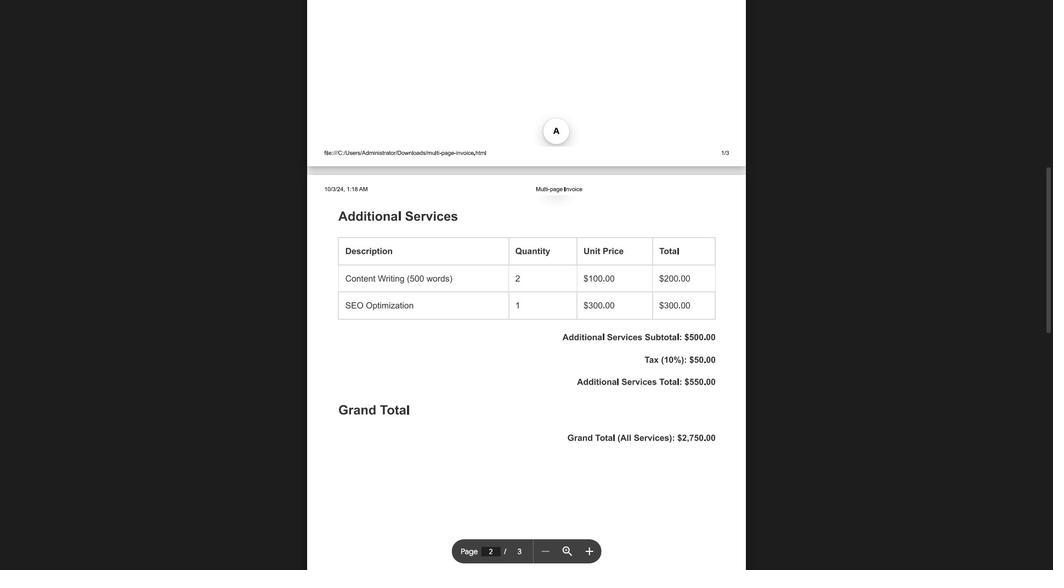 Task type: locate. For each thing, give the bounding box(es) containing it.
pdf icon image
[[13, 13, 23, 23]]

quick sharing actions image
[[993, 18, 998, 20]]

zoom out image
[[539, 545, 552, 558]]

application
[[0, 0, 1054, 570]]

Page is 2 text field
[[482, 547, 501, 556]]

showing viewer. element
[[0, 0, 1054, 570]]



Task type: describe. For each thing, give the bounding box(es) containing it.
page 2 of 3 element
[[452, 539, 534, 564]]

fit to width image
[[561, 545, 574, 558]]

zoom in image
[[583, 545, 596, 558]]



Task type: vqa. For each thing, say whether or not it's contained in the screenshot.
APPLICATION
yes



